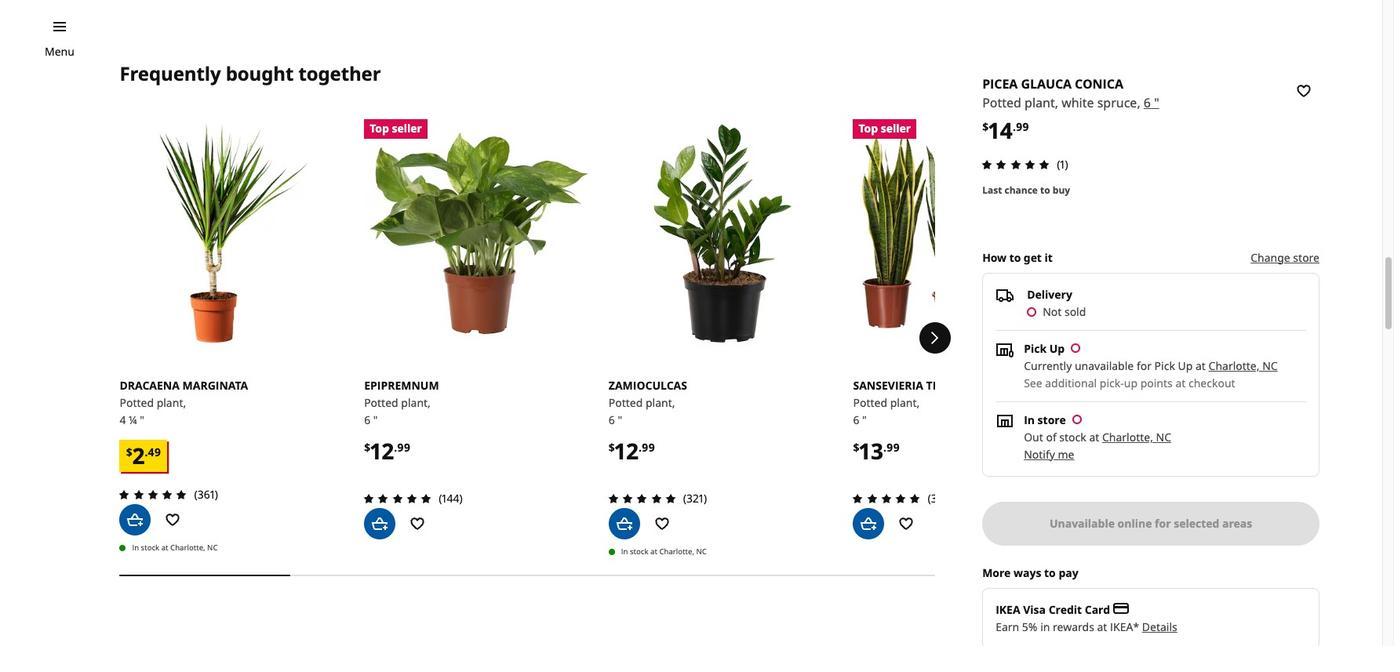 Task type: locate. For each thing, give the bounding box(es) containing it.
1 top from the left
[[370, 121, 389, 136]]

pick inside the currently unavailable for pick up at charlotte, nc see additional pick-up points at checkout
[[1155, 358, 1175, 373]]

6 up '13' on the right of page
[[853, 413, 860, 428]]

" inside 'epipremnum potted plant, 6 "'
[[373, 413, 378, 428]]

6
[[1144, 94, 1151, 112], [364, 413, 370, 428], [609, 413, 615, 428], [853, 413, 860, 428]]

at right of
[[1089, 430, 1100, 445]]

(361)
[[194, 487, 218, 502]]

1 horizontal spatial 12
[[615, 437, 639, 466]]

$
[[983, 119, 989, 134], [364, 440, 370, 455], [609, 440, 615, 455], [853, 440, 860, 455], [126, 445, 133, 460]]

$ 12 . 99
[[364, 437, 411, 466], [609, 437, 655, 466]]

how to get it
[[983, 250, 1053, 265]]

1 vertical spatial charlotte, nc button
[[1102, 430, 1172, 445]]

plant, down epipremnum
[[401, 396, 431, 411]]

2 $ 12 . 99 from the left
[[609, 437, 655, 466]]

review: 4.8 out of 5 stars. total reviews: 144 image
[[359, 490, 436, 509]]

$ 12 . 99 up the review: 4.8 out of 5 stars. total reviews: 321 image
[[609, 437, 655, 466]]

99 for zamioculcas potted plant, 6 "
[[642, 440, 655, 455]]

epipremnum potted plant, 6 "
[[364, 378, 439, 428]]

(1) button
[[978, 155, 1069, 174]]

0 vertical spatial charlotte, nc button
[[1209, 358, 1278, 373]]

potted down epipremnum
[[364, 396, 398, 411]]

0 horizontal spatial stock
[[141, 543, 159, 553]]

in for dracaena marginata potted plant, 4 ¼ "
[[132, 543, 139, 553]]

$ down picea
[[983, 119, 989, 134]]

zamioculcas
[[609, 378, 687, 393]]

1 horizontal spatial top
[[859, 121, 878, 136]]

scrollbar
[[120, 564, 935, 588]]

up inside the currently unavailable for pick up at charlotte, nc see additional pick-up points at checkout
[[1178, 358, 1193, 373]]

" down epipremnum
[[373, 413, 378, 428]]

.
[[1013, 119, 1016, 134], [394, 440, 397, 455], [639, 440, 642, 455], [884, 440, 887, 455], [145, 445, 148, 460]]

0 horizontal spatial in
[[132, 543, 139, 553]]

" up '13' on the right of page
[[862, 413, 867, 428]]

see
[[1024, 376, 1043, 391]]

at down the review: 4.8 out of 5 stars. total reviews: 321 image
[[651, 547, 658, 557]]

plant, down 'dracaena'
[[157, 396, 186, 411]]

99 inside $ 13 . 99
[[887, 440, 900, 455]]

1 vertical spatial store
[[1038, 412, 1066, 427]]

menu
[[45, 44, 74, 59]]

change store
[[1251, 250, 1320, 265]]

seller for 13
[[881, 121, 911, 136]]

plant, down the sansevieria on the bottom right of the page
[[890, 396, 920, 411]]

store for in store
[[1038, 412, 1066, 427]]

last chance to buy
[[983, 183, 1070, 197]]

potted down the sansevieria on the bottom right of the page
[[853, 396, 888, 411]]

pick
[[1024, 341, 1047, 356], [1155, 358, 1175, 373]]

1 horizontal spatial for
[[1155, 516, 1171, 531]]

online
[[1118, 516, 1152, 531]]

0 horizontal spatial 12
[[370, 437, 394, 466]]

top seller for 12
[[370, 121, 422, 136]]

nc
[[1263, 358, 1278, 373], [1156, 430, 1172, 445], [207, 543, 218, 553], [696, 547, 707, 557]]

checkout
[[1189, 376, 1236, 391]]

notify me button
[[1024, 447, 1075, 462]]

. inside the $ 2 . 49
[[145, 445, 148, 460]]

6 " button
[[1144, 94, 1160, 113]]

1 horizontal spatial top seller
[[859, 121, 911, 136]]

99 for sansevieria trifasciata potted plant, 6 "
[[887, 440, 900, 455]]

pick up currently
[[1024, 341, 1047, 356]]

for right online
[[1155, 516, 1171, 531]]

1 vertical spatial pick
[[1155, 358, 1175, 373]]

1 $ 12 . 99 from the left
[[364, 437, 411, 466]]

in stock at charlotte, nc down review: 4.8 out of 5 stars. total reviews: 361 image
[[132, 543, 218, 553]]

up
[[1124, 376, 1138, 391]]

potted inside picea glauca conica potted plant, white spruce, 6 "
[[983, 94, 1022, 112]]

not
[[1043, 304, 1062, 319]]

charlotte, inside out of stock at charlotte, nc notify me
[[1102, 430, 1153, 445]]

. inside $ 13 . 99
[[884, 440, 887, 455]]

up
[[1050, 341, 1065, 356], [1178, 358, 1193, 373]]

for inside unavailable online for selected areas button
[[1155, 516, 1171, 531]]

1 vertical spatial for
[[1155, 516, 1171, 531]]

plant, inside 'epipremnum potted plant, 6 "'
[[401, 396, 431, 411]]

0 vertical spatial pick
[[1024, 341, 1047, 356]]

visa
[[1023, 602, 1046, 617]]

0 horizontal spatial top seller link
[[364, 119, 593, 348]]

notify
[[1024, 447, 1055, 462]]

(321)
[[683, 491, 707, 506]]

charlotte, nc button up checkout
[[1209, 358, 1278, 373]]

frequently bought together
[[120, 60, 381, 86]]

1 horizontal spatial in stock at charlotte, nc
[[621, 547, 707, 557]]

6 down zamioculcas
[[609, 413, 615, 428]]

12 up the review: 4.8 out of 5 stars. total reviews: 321 image
[[615, 437, 639, 466]]

" down zamioculcas
[[618, 413, 622, 428]]

together
[[298, 60, 381, 86]]

99 inside $ 14 . 99
[[1016, 119, 1029, 134]]

out
[[1024, 430, 1043, 445]]

charlotte, down up
[[1102, 430, 1153, 445]]

0 horizontal spatial top seller
[[370, 121, 422, 136]]

potted up ¼ at the bottom left of page
[[120, 396, 154, 411]]

1 horizontal spatial store
[[1293, 250, 1320, 265]]

review: 5 out of 5 stars. total reviews: 1 image
[[978, 155, 1054, 174]]

in for zamioculcas potted plant, 6 "
[[621, 547, 628, 557]]

picea
[[983, 75, 1018, 93]]

to left pay
[[1044, 565, 1056, 580]]

nc inside out of stock at charlotte, nc notify me
[[1156, 430, 1172, 445]]

stock
[[1060, 430, 1087, 445], [141, 543, 159, 553], [630, 547, 649, 557]]

top seller link
[[364, 119, 593, 348], [853, 119, 1082, 348]]

0 horizontal spatial $ 12 . 99
[[364, 437, 411, 466]]

0 horizontal spatial in stock at charlotte, nc
[[132, 543, 218, 553]]

top seller for 13
[[859, 121, 911, 136]]

" right spruce,
[[1154, 94, 1160, 112]]

charlotte, up checkout
[[1209, 358, 1260, 373]]

1 horizontal spatial in
[[621, 547, 628, 557]]

$ 12 . 99 for zamioculcas potted plant, 6 "
[[609, 437, 655, 466]]

0 horizontal spatial for
[[1137, 358, 1152, 373]]

ikea*
[[1110, 620, 1139, 634]]

more
[[983, 565, 1011, 580]]

last
[[983, 183, 1002, 197]]

marginata
[[182, 378, 248, 393]]

charlotte, nc button for nc
[[1102, 430, 1172, 445]]

ways
[[1014, 565, 1042, 580]]

store up of
[[1038, 412, 1066, 427]]

2 12 from the left
[[615, 437, 639, 466]]

dracaena marginata potted plant, dragon tree/1 stem, 4 ¼ " image
[[120, 119, 349, 348]]

99 for epipremnum potted plant, 6 "
[[397, 440, 411, 455]]

1 horizontal spatial pick
[[1155, 358, 1175, 373]]

stock up me
[[1060, 430, 1087, 445]]

stock down the review: 4.8 out of 5 stars. total reviews: 321 image
[[630, 547, 649, 557]]

in
[[1024, 412, 1035, 427], [132, 543, 139, 553], [621, 547, 628, 557]]

potted
[[983, 94, 1022, 112], [120, 396, 154, 411], [364, 396, 398, 411], [609, 396, 643, 411], [853, 396, 888, 411]]

1 horizontal spatial seller
[[881, 121, 911, 136]]

card
[[1085, 602, 1110, 617]]

stock down review: 4.8 out of 5 stars. total reviews: 361 image
[[141, 543, 159, 553]]

seller for 12
[[392, 121, 422, 136]]

2 horizontal spatial stock
[[1060, 430, 1087, 445]]

up up checkout
[[1178, 358, 1193, 373]]

charlotte, nc button down up
[[1102, 430, 1172, 445]]

$ 2 . 49
[[126, 441, 161, 471]]

seller
[[392, 121, 422, 136], [881, 121, 911, 136]]

1 top seller from the left
[[370, 121, 422, 136]]

menu button
[[45, 43, 74, 60]]

6 right spruce,
[[1144, 94, 1151, 112]]

top
[[370, 121, 389, 136], [859, 121, 878, 136]]

ikea visa credit card
[[996, 602, 1113, 617]]

potted down zamioculcas
[[609, 396, 643, 411]]

it
[[1045, 250, 1053, 265]]

2 top seller link from the left
[[853, 119, 1082, 348]]

to for ways
[[1044, 565, 1056, 580]]

1 horizontal spatial top seller link
[[853, 119, 1082, 348]]

in down review: 4.8 out of 5 stars. total reviews: 361 image
[[132, 543, 139, 553]]

in stock at charlotte, nc down the review: 4.8 out of 5 stars. total reviews: 321 image
[[621, 547, 707, 557]]

. for epipremnum potted plant, 6 "
[[394, 440, 397, 455]]

areas
[[1223, 516, 1253, 531]]

more ways to pay
[[983, 565, 1079, 580]]

plant, down glauca
[[1025, 94, 1059, 112]]

at
[[1196, 358, 1206, 373], [1176, 376, 1186, 391], [1089, 430, 1100, 445], [161, 543, 168, 553], [651, 547, 658, 557], [1097, 620, 1108, 634]]

charlotte,
[[1209, 358, 1260, 373], [1102, 430, 1153, 445], [170, 543, 205, 553], [659, 547, 694, 557]]

$ down zamioculcas potted plant, 6 " at bottom
[[609, 440, 615, 455]]

0 horizontal spatial up
[[1050, 341, 1065, 356]]

in stock at charlotte, nc
[[132, 543, 218, 553], [621, 547, 707, 557]]

store
[[1293, 250, 1320, 265], [1038, 412, 1066, 427]]

$ 12 . 99 for epipremnum potted plant, 6 "
[[364, 437, 411, 466]]

for for selected
[[1155, 516, 1171, 531]]

plant,
[[1025, 94, 1059, 112], [157, 396, 186, 411], [401, 396, 431, 411], [646, 396, 675, 411], [890, 396, 920, 411]]

4
[[120, 413, 126, 428]]

12 for zamioculcas potted plant, 6 "
[[615, 437, 639, 466]]

for
[[1137, 358, 1152, 373], [1155, 516, 1171, 531]]

for inside the currently unavailable for pick up at charlotte, nc see additional pick-up points at checkout
[[1137, 358, 1152, 373]]

to for chance
[[1041, 183, 1050, 197]]

$ up review: 4.8 out of 5 stars. total reviews: 336 image
[[853, 440, 860, 455]]

0 horizontal spatial top
[[370, 121, 389, 136]]

selected
[[1174, 516, 1220, 531]]

earn 5% in rewards at ikea* details
[[996, 620, 1178, 634]]

99 down zamioculcas potted plant, 6 " at bottom
[[642, 440, 655, 455]]

$ inside $ 13 . 99
[[853, 440, 860, 455]]

1 horizontal spatial stock
[[630, 547, 649, 557]]

for up points
[[1137, 358, 1152, 373]]

1 horizontal spatial $ 12 . 99
[[609, 437, 655, 466]]

ikea
[[996, 602, 1021, 617]]

$ for zamioculcas potted plant, 6 "
[[609, 440, 615, 455]]

change store button
[[1251, 249, 1320, 267]]

get
[[1024, 250, 1042, 265]]

in down the review: 4.8 out of 5 stars. total reviews: 321 image
[[621, 547, 628, 557]]

1 12 from the left
[[370, 437, 394, 466]]

1 seller from the left
[[392, 121, 422, 136]]

1 horizontal spatial up
[[1178, 358, 1193, 373]]

" inside zamioculcas potted plant, 6 "
[[618, 413, 622, 428]]

2 top seller from the left
[[859, 121, 911, 136]]

to left buy on the top right
[[1041, 183, 1050, 197]]

12 up review: 4.8 out of 5 stars. total reviews: 144 image
[[370, 437, 394, 466]]

to
[[1041, 183, 1050, 197], [1010, 250, 1021, 265], [1044, 565, 1056, 580]]

99
[[1016, 119, 1029, 134], [397, 440, 411, 455], [642, 440, 655, 455], [887, 440, 900, 455]]

in up out in the right of the page
[[1024, 412, 1035, 427]]

0 vertical spatial store
[[1293, 250, 1320, 265]]

frequently
[[120, 60, 221, 86]]

6 down epipremnum
[[364, 413, 370, 428]]

delivery
[[1027, 287, 1073, 302]]

pick up points
[[1155, 358, 1175, 373]]

6 inside sansevieria trifasciata potted plant, 6 "
[[853, 413, 860, 428]]

1 top seller link from the left
[[364, 119, 593, 348]]

stock for dracaena marginata potted plant, 4 ¼ "
[[141, 543, 159, 553]]

to left get
[[1010, 250, 1021, 265]]

plant, down zamioculcas
[[646, 396, 675, 411]]

not sold
[[1043, 304, 1086, 319]]

up up currently
[[1050, 341, 1065, 356]]

$ 12 . 99 up review: 4.8 out of 5 stars. total reviews: 144 image
[[364, 437, 411, 466]]

0 vertical spatial for
[[1137, 358, 1152, 373]]

99 right 14 on the top right of page
[[1016, 119, 1029, 134]]

$ left 49 on the left bottom
[[126, 445, 133, 460]]

1 horizontal spatial charlotte, nc button
[[1209, 358, 1278, 373]]

0 horizontal spatial store
[[1038, 412, 1066, 427]]

99 down 'epipremnum potted plant, 6 "'
[[397, 440, 411, 455]]

currently
[[1024, 358, 1072, 373]]

99 right '13' on the right of page
[[887, 440, 900, 455]]

" right ¼ at the bottom left of page
[[140, 413, 144, 428]]

$ 13 . 99
[[853, 437, 900, 466]]

2 top from the left
[[859, 121, 878, 136]]

2 seller from the left
[[881, 121, 911, 136]]

12
[[370, 437, 394, 466], [615, 437, 639, 466]]

in store
[[1024, 412, 1066, 427]]

plant, inside zamioculcas potted plant, 6 "
[[646, 396, 675, 411]]

0 horizontal spatial charlotte, nc button
[[1102, 430, 1172, 445]]

2 vertical spatial to
[[1044, 565, 1056, 580]]

potted inside zamioculcas potted plant, 6 "
[[609, 396, 643, 411]]

store inside change store button
[[1293, 250, 1320, 265]]

0 vertical spatial to
[[1041, 183, 1050, 197]]

picea glauca conica potted plant, white spruce, 6 "
[[983, 75, 1160, 112]]

earn
[[996, 620, 1020, 634]]

$ down 'epipremnum potted plant, 6 "'
[[364, 440, 370, 455]]

potted down picea
[[983, 94, 1022, 112]]

at right points
[[1176, 376, 1186, 391]]

1 vertical spatial up
[[1178, 358, 1193, 373]]

store right the change
[[1293, 250, 1320, 265]]

0 horizontal spatial seller
[[392, 121, 422, 136]]



Task type: vqa. For each thing, say whether or not it's contained in the screenshot.
Home associated with Safety at Home
no



Task type: describe. For each thing, give the bounding box(es) containing it.
1 vertical spatial to
[[1010, 250, 1021, 265]]

sansevieria
[[853, 378, 924, 393]]

pick up
[[1024, 341, 1065, 356]]

spruce,
[[1098, 94, 1141, 112]]

pick-
[[1100, 376, 1124, 391]]

charlotte, down (361)
[[170, 543, 205, 553]]

. for zamioculcas potted plant, 6 "
[[639, 440, 642, 455]]

review: 4.8 out of 5 stars. total reviews: 321 image
[[604, 490, 680, 509]]

$ inside the $ 2 . 49
[[126, 445, 133, 460]]

stock inside out of stock at charlotte, nc notify me
[[1060, 430, 1087, 445]]

(144)
[[439, 491, 463, 506]]

charlotte, inside the currently unavailable for pick up at charlotte, nc see additional pick-up points at checkout
[[1209, 358, 1260, 373]]

$ 14 . 99
[[983, 116, 1029, 145]]

2 horizontal spatial in
[[1024, 412, 1035, 427]]

" inside sansevieria trifasciata potted plant, 6 "
[[862, 413, 867, 428]]

(1)
[[1057, 157, 1069, 172]]

credit
[[1049, 602, 1082, 617]]

change
[[1251, 250, 1291, 265]]

$ for sansevieria trifasciata potted plant, 6 "
[[853, 440, 860, 455]]

stock for zamioculcas potted plant, 6 "
[[630, 547, 649, 557]]

out of stock at charlotte, nc group
[[1024, 430, 1172, 445]]

how
[[983, 250, 1007, 265]]

top for 12
[[370, 121, 389, 136]]

dracaena
[[120, 378, 180, 393]]

me
[[1058, 447, 1075, 462]]

" inside picea glauca conica potted plant, white spruce, 6 "
[[1154, 94, 1160, 112]]

top seller link for 12
[[364, 119, 593, 348]]

in
[[1041, 620, 1050, 634]]

currently unavailable for pick up at charlotte, nc group
[[1024, 358, 1278, 373]]

6 inside 'epipremnum potted plant, 6 "'
[[364, 413, 370, 428]]

pay
[[1059, 565, 1079, 580]]

conica
[[1075, 75, 1124, 93]]

trifasciata
[[926, 378, 994, 393]]

review: 4.8 out of 5 stars. total reviews: 336 image
[[849, 490, 925, 509]]

in stock at charlotte, nc for (321)
[[621, 547, 707, 557]]

store for change store
[[1293, 250, 1320, 265]]

charlotte, down (321)
[[659, 547, 694, 557]]

(336)
[[928, 491, 953, 506]]

$ inside $ 14 . 99
[[983, 119, 989, 134]]

5%
[[1022, 620, 1038, 634]]

nc inside the currently unavailable for pick up at charlotte, nc see additional pick-up points at checkout
[[1263, 358, 1278, 373]]

zamioculcas potted plant, aroid palm, 6 " image
[[609, 119, 838, 348]]

at inside out of stock at charlotte, nc notify me
[[1089, 430, 1100, 445]]

details link
[[1142, 620, 1178, 634]]

. inside $ 14 . 99
[[1013, 119, 1016, 134]]

at down review: 4.8 out of 5 stars. total reviews: 361 image
[[161, 543, 168, 553]]

$ for epipremnum potted plant, 6 "
[[364, 440, 370, 455]]

chance
[[1005, 183, 1038, 197]]

dracaena marginata potted plant, 4 ¼ "
[[120, 378, 248, 428]]

0 horizontal spatial pick
[[1024, 341, 1047, 356]]

potted inside 'epipremnum potted plant, 6 "'
[[364, 396, 398, 411]]

bought
[[226, 60, 294, 86]]

charlotte, nc button for at
[[1209, 358, 1278, 373]]

additional
[[1045, 376, 1097, 391]]

rewards
[[1053, 620, 1095, 634]]

49
[[148, 445, 161, 460]]

epipremnum
[[364, 378, 439, 393]]

potted inside "dracaena marginata potted plant, 4 ¼ ""
[[120, 396, 154, 411]]

plant, inside picea glauca conica potted plant, white spruce, 6 "
[[1025, 94, 1059, 112]]

sold
[[1065, 304, 1086, 319]]

of
[[1046, 430, 1057, 445]]

glauca
[[1021, 75, 1072, 93]]

white
[[1062, 94, 1094, 112]]

zamioculcas potted plant, 6 "
[[609, 378, 687, 428]]

plant, inside sansevieria trifasciata potted plant, 6 "
[[890, 396, 920, 411]]

out of stock at charlotte, nc notify me
[[1024, 430, 1172, 462]]

6 inside picea glauca conica potted plant, white spruce, 6 "
[[1144, 94, 1151, 112]]

unavailable online for selected areas button
[[983, 502, 1320, 546]]

at down card
[[1097, 620, 1108, 634]]

epipremnum potted plant, golden pothos, 6 " image
[[364, 119, 593, 348]]

plant, inside "dracaena marginata potted plant, 4 ¼ ""
[[157, 396, 186, 411]]

for for pick
[[1137, 358, 1152, 373]]

top for 13
[[859, 121, 878, 136]]

currently unavailable for pick up at charlotte, nc see additional pick-up points at checkout
[[1024, 358, 1278, 391]]

6 inside zamioculcas potted plant, 6 "
[[609, 413, 615, 428]]

0 vertical spatial up
[[1050, 341, 1065, 356]]

14
[[989, 116, 1013, 145]]

at up checkout
[[1196, 358, 1206, 373]]

potted inside sansevieria trifasciata potted plant, 6 "
[[853, 396, 888, 411]]

in stock at charlotte, nc for (361)
[[132, 543, 218, 553]]

unavailable
[[1075, 358, 1134, 373]]

12 for epipremnum potted plant, 6 "
[[370, 437, 394, 466]]

sansevieria trifasciata potted plant, 6 "
[[853, 378, 994, 428]]

" inside "dracaena marginata potted plant, 4 ¼ ""
[[140, 413, 144, 428]]

. for sansevieria trifasciata potted plant, 6 "
[[884, 440, 887, 455]]

unavailable online for selected areas
[[1050, 516, 1253, 531]]

review: 4.8 out of 5 stars. total reviews: 361 image
[[115, 485, 191, 504]]

details
[[1142, 620, 1178, 634]]

unavailable
[[1050, 516, 1115, 531]]

13
[[860, 437, 884, 466]]

sansevieria trifasciata potted plant, mother-in-law's tongue, 6 " image
[[853, 119, 1082, 348]]

2
[[133, 441, 145, 471]]

¼
[[129, 413, 137, 428]]

buy
[[1053, 183, 1070, 197]]

top seller link for 13
[[853, 119, 1082, 348]]

points
[[1141, 376, 1173, 391]]



